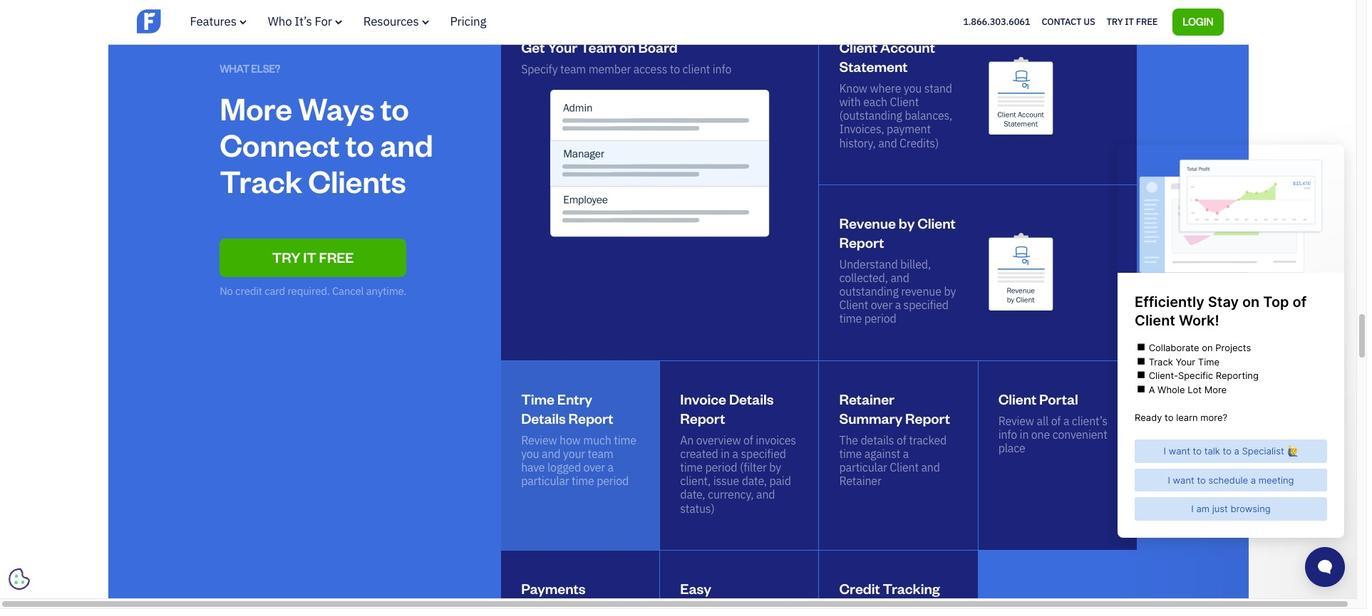 Task type: describe. For each thing, give the bounding box(es) containing it.
what else?
[[220, 62, 280, 75]]

get
[[521, 38, 545, 56]]

login
[[1183, 15, 1214, 28]]

report inside "revenue by client report understand billed, collected, and outstanding revenue by client over a specified time period"
[[839, 233, 884, 251]]

contact us link
[[1042, 13, 1095, 31]]

each
[[864, 95, 888, 109]]

history,
[[839, 136, 876, 150]]

a inside client portal review all of a client's info in one convenient place
[[1064, 414, 1070, 428]]

client portal review all of a client's info in one convenient place
[[999, 390, 1108, 456]]

report inside 'time entry details report review how much time you and your team have logged over a particular time period'
[[569, 409, 613, 427]]

connect
[[220, 124, 340, 164]]

a inside 'time entry details report review how much time you and your team have logged over a particular time period'
[[608, 461, 614, 475]]

issue
[[713, 474, 739, 488]]

member
[[589, 62, 631, 76]]

how
[[560, 433, 581, 447]]

try
[[1107, 16, 1123, 28]]

contact
[[1042, 16, 1082, 28]]

payment
[[887, 122, 931, 136]]

for
[[315, 14, 332, 29]]

client inside "retainer summary report the details of tracked time against a particular client and retainer"
[[890, 461, 919, 475]]

resources link
[[363, 14, 429, 29]]

time inside "revenue by client report understand billed, collected, and outstanding revenue by client over a specified time period"
[[839, 312, 862, 326]]

2 retainer from the top
[[839, 474, 882, 488]]

by inside invoice details report an overview of invoices created in a specified time period (filter by client, issue date, paid date, currency, and status)
[[769, 461, 781, 475]]

it
[[1125, 16, 1134, 28]]

1 horizontal spatial date,
[[742, 474, 767, 488]]

invoice
[[680, 390, 726, 408]]

client up 'payment'
[[890, 95, 919, 109]]

features
[[190, 14, 237, 29]]

revenue
[[839, 214, 896, 232]]

easy collaboration
[[680, 579, 768, 610]]

to inside get your team on board specify team member access to client info
[[670, 62, 680, 76]]

else?
[[251, 62, 280, 75]]

ways
[[298, 88, 374, 127]]

1.866.303.6061 link
[[963, 16, 1030, 28]]

collected
[[521, 599, 583, 610]]

payments collected report
[[521, 579, 631, 610]]

status)
[[680, 502, 715, 516]]

client,
[[680, 474, 711, 488]]

on
[[619, 38, 636, 56]]

report for payments collected report
[[586, 599, 631, 610]]

freshbooks logo image
[[137, 8, 247, 35]]

try
[[272, 248, 300, 266]]

with
[[839, 95, 861, 109]]

particular inside "retainer summary report the details of tracked time against a particular client and retainer"
[[839, 461, 887, 475]]

team inside 'time entry details report review how much time you and your team have logged over a particular time period'
[[588, 447, 614, 461]]

one
[[1031, 428, 1050, 442]]

and inside more ways to connect to and track clients
[[380, 124, 433, 164]]

in for review
[[1020, 428, 1029, 442]]

convenient
[[1053, 428, 1108, 442]]

review inside 'time entry details report review how much time you and your team have logged over a particular time period'
[[521, 433, 557, 447]]

place
[[999, 441, 1026, 456]]

it's
[[295, 14, 312, 29]]

0 horizontal spatial to
[[346, 124, 374, 164]]

more
[[220, 88, 292, 127]]

against
[[864, 447, 900, 461]]

over inside "revenue by client report understand billed, collected, and outstanding revenue by client over a specified time period"
[[871, 298, 893, 312]]

collaboration
[[680, 599, 768, 610]]

review inside client portal review all of a client's info in one convenient place
[[999, 414, 1034, 428]]

portal
[[1039, 390, 1078, 408]]

and inside invoice details report an overview of invoices created in a specified time period (filter by client, issue date, paid date, currency, and status)
[[756, 488, 775, 502]]

access
[[634, 62, 667, 76]]

time inside "retainer summary report the details of tracked time against a particular client and retainer"
[[839, 447, 862, 461]]

resources
[[363, 14, 419, 29]]

revenue by client report understand billed, collected, and outstanding revenue by client over a specified time period
[[839, 214, 956, 326]]

all
[[1037, 414, 1049, 428]]

time right much
[[614, 433, 637, 447]]

client up the billed,
[[918, 214, 956, 232]]

a inside invoice details report an overview of invoices created in a specified time period (filter by client, issue date, paid date, currency, and status)
[[733, 447, 739, 461]]

collected,
[[839, 271, 888, 285]]

entry
[[557, 390, 592, 408]]

clients
[[308, 160, 406, 200]]

board
[[638, 38, 678, 56]]

0 vertical spatial by
[[899, 214, 915, 232]]

contact us
[[1042, 16, 1095, 28]]

and inside 'time entry details report review how much time you and your team have logged over a particular time period'
[[542, 447, 561, 461]]

where
[[870, 81, 901, 95]]

time inside invoice details report an overview of invoices created in a specified time period (filter by client, issue date, paid date, currency, and status)
[[680, 461, 703, 475]]

summary
[[839, 409, 903, 427]]

billed,
[[901, 257, 931, 271]]

1.866.303.6061
[[963, 16, 1030, 28]]

login link
[[1173, 8, 1224, 35]]

details inside 'time entry details report review how much time you and your team have logged over a particular time period'
[[521, 409, 566, 427]]

invoices
[[756, 433, 796, 447]]

client down the collected,
[[839, 298, 868, 312]]

1 retainer from the top
[[839, 390, 895, 408]]

team inside get your team on board specify team member access to client info
[[560, 62, 586, 76]]

your
[[563, 447, 585, 461]]

try it free link
[[1107, 13, 1158, 31]]

get your team on board specify team member access to client info
[[521, 38, 732, 76]]

required.
[[288, 284, 330, 298]]

more ways to connect to and track clients
[[220, 88, 433, 200]]

tracking
[[883, 579, 940, 598]]

credit
[[235, 284, 262, 298]]

tracked
[[909, 433, 947, 447]]

client inside client portal review all of a client's info in one convenient place
[[999, 390, 1037, 408]]



Task type: locate. For each thing, give the bounding box(es) containing it.
of left invoices
[[744, 433, 753, 447]]

credits)
[[900, 136, 939, 150]]

period inside 'time entry details report review how much time you and your team have logged over a particular time period'
[[597, 474, 629, 488]]

info right client
[[713, 62, 732, 76]]

0 vertical spatial team
[[560, 62, 586, 76]]

who it's for
[[268, 14, 332, 29]]

client down 'tracked'
[[890, 461, 919, 475]]

cookie consent banner dialog
[[11, 423, 225, 588]]

1 vertical spatial info
[[999, 428, 1017, 442]]

and inside the client account statement know where you stand with each client (outstanding balances, invoices, payment history, and credits)
[[878, 136, 897, 150]]

cancel
[[332, 284, 364, 298]]

details
[[861, 433, 894, 447]]

info inside get your team on board specify team member access to client info
[[713, 62, 732, 76]]

team right your
[[588, 447, 614, 461]]

pricing
[[450, 14, 486, 29]]

0 horizontal spatial review
[[521, 433, 557, 447]]

of inside client portal review all of a client's info in one convenient place
[[1051, 414, 1061, 428]]

review left the all
[[999, 414, 1034, 428]]

easy
[[680, 579, 711, 598]]

in right created
[[721, 447, 730, 461]]

1 horizontal spatial particular
[[839, 461, 887, 475]]

report for retainer summary report the details of tracked time against a particular client and retainer
[[905, 409, 950, 427]]

in left one
[[1020, 428, 1029, 442]]

specified up the paid
[[741, 447, 786, 461]]

overview
[[696, 433, 741, 447]]

in
[[1020, 428, 1029, 442], [721, 447, 730, 461]]

cookie preferences image
[[9, 569, 30, 590]]

1 vertical spatial over
[[584, 461, 605, 475]]

1 horizontal spatial over
[[871, 298, 893, 312]]

report for invoice details report an overview of invoices created in a specified time period (filter by client, issue date, paid date, currency, and status)
[[680, 409, 725, 427]]

1 horizontal spatial info
[[999, 428, 1017, 442]]

0 horizontal spatial info
[[713, 62, 732, 76]]

report inside invoice details report an overview of invoices created in a specified time period (filter by client, issue date, paid date, currency, and status)
[[680, 409, 725, 427]]

understand
[[839, 257, 898, 271]]

know
[[839, 81, 868, 95]]

1 vertical spatial specified
[[741, 447, 786, 461]]

2 horizontal spatial to
[[670, 62, 680, 76]]

review up have at the left bottom of page
[[521, 433, 557, 447]]

specified inside "revenue by client report understand billed, collected, and outstanding revenue by client over a specified time period"
[[904, 298, 949, 312]]

features link
[[190, 14, 247, 29]]

currency,
[[708, 488, 754, 502]]

a
[[895, 298, 901, 312], [1064, 414, 1070, 428], [733, 447, 739, 461], [903, 447, 909, 461], [608, 461, 614, 475]]

us
[[1084, 16, 1095, 28]]

0 horizontal spatial particular
[[521, 474, 569, 488]]

try it free
[[1107, 16, 1158, 28]]

in inside invoice details report an overview of invoices created in a specified time period (filter by client, issue date, paid date, currency, and status)
[[721, 447, 730, 461]]

1 horizontal spatial review
[[999, 414, 1034, 428]]

no
[[220, 284, 233, 298]]

over inside 'time entry details report review how much time you and your team have logged over a particular time period'
[[584, 461, 605, 475]]

of inside "retainer summary report the details of tracked time against a particular client and retainer"
[[897, 433, 907, 447]]

date, left the paid
[[742, 474, 767, 488]]

0 horizontal spatial details
[[521, 409, 566, 427]]

retainer up summary
[[839, 390, 895, 408]]

details down time
[[521, 409, 566, 427]]

and
[[380, 124, 433, 164], [878, 136, 897, 150], [891, 271, 909, 285], [542, 447, 561, 461], [921, 461, 940, 475], [756, 488, 775, 502]]

try it free link
[[220, 239, 406, 277]]

report inside "retainer summary report the details of tracked time against a particular client and retainer"
[[905, 409, 950, 427]]

your
[[548, 38, 578, 56]]

a inside "retainer summary report the details of tracked time against a particular client and retainer"
[[903, 447, 909, 461]]

1 horizontal spatial details
[[729, 390, 774, 408]]

0 vertical spatial review
[[999, 414, 1034, 428]]

logged
[[547, 461, 581, 475]]

a right against
[[903, 447, 909, 461]]

credit tracking
[[839, 579, 940, 598]]

in inside client portal review all of a client's info in one convenient place
[[1020, 428, 1029, 442]]

client up the statement
[[839, 38, 878, 56]]

by right the revenue
[[944, 284, 956, 299]]

you inside the client account statement know where you stand with each client (outstanding balances, invoices, payment history, and credits)
[[904, 81, 922, 95]]

time
[[521, 390, 555, 408]]

payments
[[521, 579, 586, 598]]

1 vertical spatial review
[[521, 433, 557, 447]]

details
[[729, 390, 774, 408], [521, 409, 566, 427]]

by right revenue
[[899, 214, 915, 232]]

a left the revenue
[[895, 298, 901, 312]]

period inside "revenue by client report understand billed, collected, and outstanding revenue by client over a specified time period"
[[864, 312, 897, 326]]

1 vertical spatial details
[[521, 409, 566, 427]]

1 vertical spatial by
[[944, 284, 956, 299]]

1 vertical spatial retainer
[[839, 474, 882, 488]]

1 horizontal spatial period
[[705, 461, 737, 475]]

time entry details report review how much time you and your team have logged over a particular time period
[[521, 390, 637, 488]]

retainer
[[839, 390, 895, 408], [839, 474, 882, 488]]

try it free
[[272, 248, 354, 266]]

a down much
[[608, 461, 614, 475]]

team down your
[[560, 62, 586, 76]]

much
[[583, 433, 611, 447]]

specify
[[521, 62, 558, 76]]

it
[[303, 248, 316, 266]]

info left one
[[999, 428, 1017, 442]]

card
[[265, 284, 285, 298]]

details inside invoice details report an overview of invoices created in a specified time period (filter by client, issue date, paid date, currency, and status)
[[729, 390, 774, 408]]

period down overview
[[705, 461, 737, 475]]

client account statement know where you stand with each client (outstanding balances, invoices, payment history, and credits)
[[839, 38, 953, 150]]

1 horizontal spatial in
[[1020, 428, 1029, 442]]

client
[[683, 62, 710, 76]]

of inside invoice details report an overview of invoices created in a specified time period (filter by client, issue date, paid date, currency, and status)
[[744, 433, 753, 447]]

particular down your
[[521, 474, 569, 488]]

anytime.
[[366, 284, 406, 298]]

team
[[560, 62, 586, 76], [588, 447, 614, 461]]

0 horizontal spatial by
[[769, 461, 781, 475]]

an
[[680, 433, 694, 447]]

team
[[580, 38, 617, 56]]

what
[[220, 62, 249, 75]]

you inside 'time entry details report review how much time you and your team have logged over a particular time period'
[[521, 447, 539, 461]]

report right collected
[[586, 599, 631, 610]]

particular inside 'time entry details report review how much time you and your team have logged over a particular time period'
[[521, 474, 569, 488]]

revenue
[[901, 284, 942, 299]]

outstanding
[[839, 284, 899, 299]]

0 horizontal spatial date,
[[680, 488, 705, 502]]

paid
[[770, 474, 791, 488]]

1 horizontal spatial of
[[897, 433, 907, 447]]

you left logged
[[521, 447, 539, 461]]

retainer down against
[[839, 474, 882, 488]]

pricing link
[[450, 14, 486, 29]]

and inside "revenue by client report understand billed, collected, and outstanding revenue by client over a specified time period"
[[891, 271, 909, 285]]

dialog
[[0, 0, 1367, 610]]

a inside "revenue by client report understand billed, collected, and outstanding revenue by client over a specified time period"
[[895, 298, 901, 312]]

1 vertical spatial team
[[588, 447, 614, 461]]

0 vertical spatial specified
[[904, 298, 949, 312]]

report up 'tracked'
[[905, 409, 950, 427]]

report inside payments collected report
[[586, 599, 631, 610]]

client's
[[1072, 414, 1108, 428]]

who it's for link
[[268, 14, 342, 29]]

2 horizontal spatial by
[[944, 284, 956, 299]]

of right details
[[897, 433, 907, 447]]

credit
[[839, 579, 880, 598]]

0 horizontal spatial period
[[597, 474, 629, 488]]

period down outstanding
[[864, 312, 897, 326]]

report down invoice
[[680, 409, 725, 427]]

a left (filter
[[733, 447, 739, 461]]

a left client's
[[1064, 414, 1070, 428]]

retainer summary report the details of tracked time against a particular client and retainer
[[839, 390, 950, 488]]

period
[[864, 312, 897, 326], [705, 461, 737, 475], [597, 474, 629, 488]]

specified down the billed,
[[904, 298, 949, 312]]

of right the all
[[1051, 414, 1061, 428]]

created
[[680, 447, 718, 461]]

0 horizontal spatial in
[[721, 447, 730, 461]]

time down outstanding
[[839, 312, 862, 326]]

period down much
[[597, 474, 629, 488]]

0 vertical spatial retainer
[[839, 390, 895, 408]]

0 vertical spatial info
[[713, 62, 732, 76]]

balances,
[[905, 108, 953, 123]]

report up much
[[569, 409, 613, 427]]

date, left issue
[[680, 488, 705, 502]]

you left "stand"
[[904, 81, 922, 95]]

of for invoice details report
[[744, 433, 753, 447]]

1 vertical spatial you
[[521, 447, 539, 461]]

invoices,
[[839, 122, 884, 136]]

info inside client portal review all of a client's info in one convenient place
[[999, 428, 1017, 442]]

2 horizontal spatial of
[[1051, 414, 1061, 428]]

2 horizontal spatial period
[[864, 312, 897, 326]]

specified inside invoice details report an overview of invoices created in a specified time period (filter by client, issue date, paid date, currency, and status)
[[741, 447, 786, 461]]

(outstanding
[[839, 108, 902, 123]]

statement
[[839, 57, 908, 75]]

0 vertical spatial over
[[871, 298, 893, 312]]

1 horizontal spatial team
[[588, 447, 614, 461]]

1 horizontal spatial to
[[380, 88, 409, 127]]

and inside "retainer summary report the details of tracked time against a particular client and retainer"
[[921, 461, 940, 475]]

details up invoices
[[729, 390, 774, 408]]

0 horizontal spatial over
[[584, 461, 605, 475]]

period inside invoice details report an overview of invoices created in a specified time period (filter by client, issue date, paid date, currency, and status)
[[705, 461, 737, 475]]

over down much
[[584, 461, 605, 475]]

report
[[839, 233, 884, 251], [569, 409, 613, 427], [680, 409, 725, 427], [905, 409, 950, 427], [586, 599, 631, 610]]

no credit card required. cancel anytime.
[[220, 284, 406, 298]]

of for retainer summary report
[[897, 433, 907, 447]]

1 horizontal spatial specified
[[904, 298, 949, 312]]

account
[[880, 38, 935, 56]]

report down revenue
[[839, 233, 884, 251]]

1 horizontal spatial by
[[899, 214, 915, 232]]

0 horizontal spatial you
[[521, 447, 539, 461]]

in for report
[[721, 447, 730, 461]]

1 horizontal spatial you
[[904, 81, 922, 95]]

0 vertical spatial in
[[1020, 428, 1029, 442]]

client left the portal
[[999, 390, 1037, 408]]

track
[[220, 160, 302, 200]]

over down the collected,
[[871, 298, 893, 312]]

0 vertical spatial you
[[904, 81, 922, 95]]

0 horizontal spatial team
[[560, 62, 586, 76]]

particular down details
[[839, 461, 887, 475]]

time left against
[[839, 447, 862, 461]]

0 horizontal spatial of
[[744, 433, 753, 447]]

invoice details report an overview of invoices created in a specified time period (filter by client, issue date, paid date, currency, and status)
[[680, 390, 796, 516]]

1 vertical spatial in
[[721, 447, 730, 461]]

0 horizontal spatial specified
[[741, 447, 786, 461]]

time down your
[[572, 474, 594, 488]]

(filter
[[740, 461, 767, 475]]

review
[[999, 414, 1034, 428], [521, 433, 557, 447]]

over
[[871, 298, 893, 312], [584, 461, 605, 475]]

2 vertical spatial by
[[769, 461, 781, 475]]

by right (filter
[[769, 461, 781, 475]]

0 vertical spatial details
[[729, 390, 774, 408]]

particular
[[839, 461, 887, 475], [521, 474, 569, 488]]

have
[[521, 461, 545, 475]]

time down an
[[680, 461, 703, 475]]

who
[[268, 14, 292, 29]]



Task type: vqa. For each thing, say whether or not it's contained in the screenshot.
Account
yes



